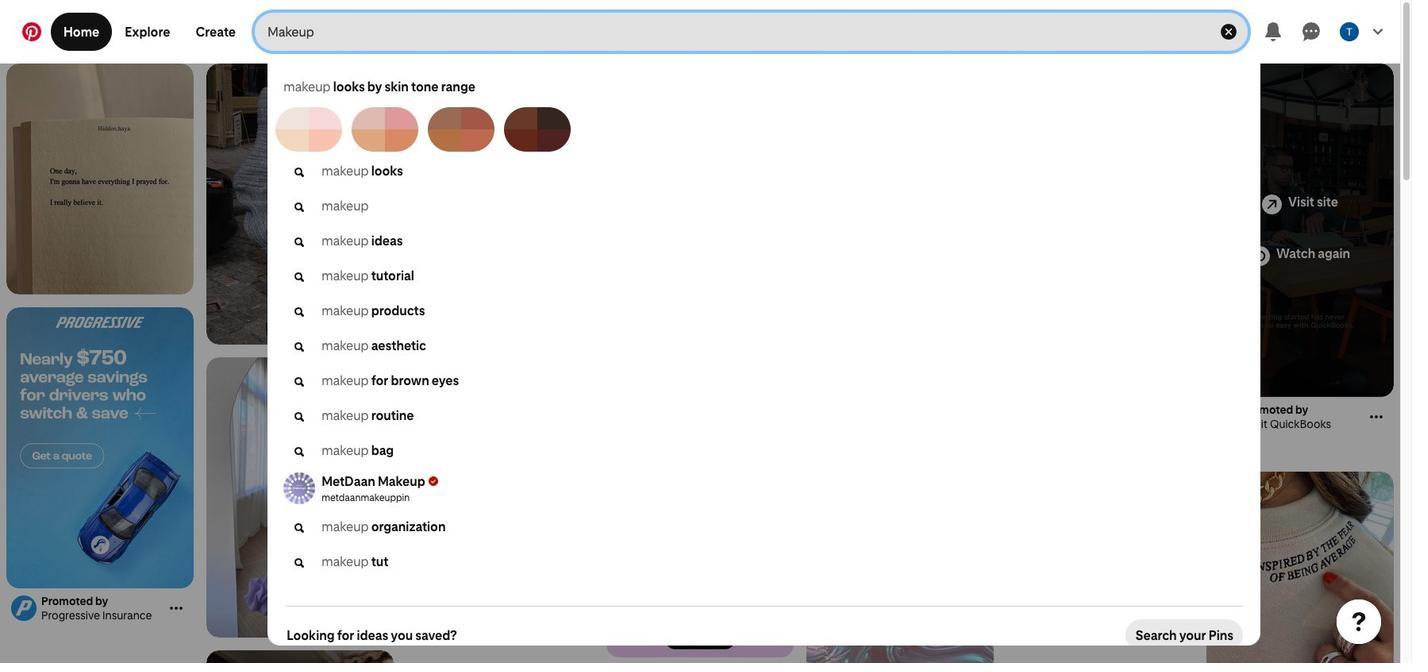 Task type: vqa. For each thing, say whether or not it's contained in the screenshot.
THE FOLLOW 'button' at the right top of page
no



Task type: describe. For each thing, give the bounding box(es) containing it.
fit: regular fit. detail: off-shoulder. solid color. knit sweater. midi skirt. stretchy. material: 95% polyester 5% spandex. care： machine washes cold, tumble dry low. color may be lighter or darker due to the different displays. attention: midi skirts not include belts. image
[[206, 64, 394, 345]]

watch again image
[[1251, 246, 1270, 266]]

technology that provides a better drive image
[[503, 603, 510, 610]]

promo code : " iamzara " to get 30% off !!! image
[[1207, 472, 1394, 663]]

domain verification icon image
[[429, 476, 438, 486]]



Task type: locate. For each thing, give the bounding box(es) containing it.
tara schultz image
[[1340, 22, 1359, 41]]

pin image image
[[1207, 64, 1394, 396]]

this contains an image of: x image
[[6, 64, 194, 295]]

the first-ever mazda cx-90 is equipped with our largest display yet—an enhanced 12.3" screen. image
[[407, 410, 594, 597]]

Search text field
[[268, 13, 1201, 51]]

list
[[0, 64, 1401, 663]]

this contains an image of: flounce bustier midi dress image
[[206, 357, 394, 639]]

this contains an image of: switch to progressive and you could put your savings in drive image
[[6, 307, 194, 588]]

with 3 free nights from the marriott bonvoy boundless® card, you can spend more time alongside your favorite traveling companion. image
[[206, 650, 394, 663]]

explore these passive income ideas to generate extra money and build a more secure financial portfolio. image
[[607, 376, 794, 657]]

this contains an image of: image
[[807, 419, 994, 663]]

technology that provides a better drive image
[[491, 603, 497, 610]]

visit site image
[[1263, 194, 1282, 214]]



